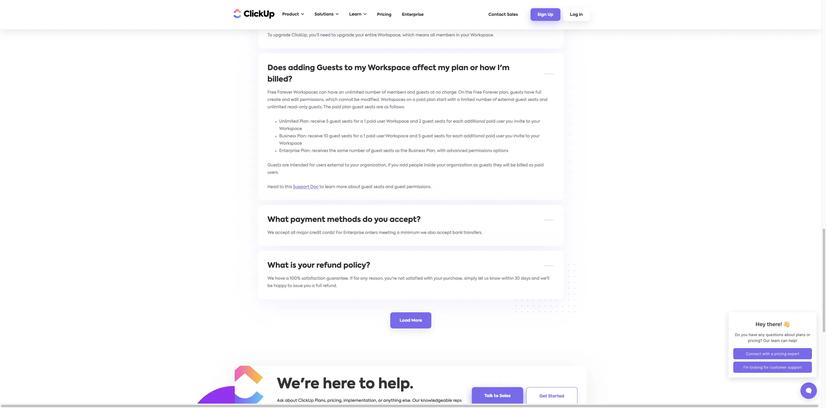Task type: describe. For each thing, give the bounding box(es) containing it.
head
[[268, 185, 279, 189]]

your inside business plan: receive 10 guest seats for a 1 paid user workspace and 5 guest seats for each additional paid user you invite to your workspace
[[531, 134, 540, 138]]

solutions button
[[312, 9, 342, 21]]

up
[[548, 13, 554, 17]]

as inside free forever workspaces can have an unlimited number of members and guests at no charge. on the free forever plan, guests have full create and edit permissions, which cannot be modified. workspaces on a paid plan start with a limited number of external guest seats and unlimited read-only guests. the paid plan guest seats are as follows:
[[384, 105, 389, 109]]

you inside business plan: receive 10 guest seats for a 1 paid user workspace and 5 guest seats for each additional paid user you invite to your workspace
[[506, 134, 513, 138]]

we accept all major credit cards! for enterprise orders meeting a minimum we also accept bank transfers.
[[268, 231, 483, 235]]

100%
[[290, 276, 301, 281]]

to inside guests are intended for users external to your organization, if you add people inside your organization as guests they will be billed as paid users.
[[345, 163, 350, 167]]

can
[[268, 19, 283, 26]]

plan: for unlimited
[[300, 119, 310, 123]]

what is your refund policy?
[[268, 262, 371, 269]]

you inside guests are intended for users external to your organization, if you add people inside your organization as guests they will be billed as paid users.
[[392, 163, 399, 167]]

meeting
[[379, 231, 396, 235]]

modified.
[[361, 98, 380, 102]]

guests inside guests are intended for users external to your organization, if you add people inside your organization as guests they will be billed as paid users.
[[479, 163, 493, 167]]

billed?
[[268, 76, 293, 83]]

2 accept from the left
[[437, 231, 452, 235]]

charge.
[[442, 90, 458, 94]]

follows:
[[390, 105, 405, 109]]

are inside ask about clickup plans, pricing, implementation, or anything else. our knowledgeable reps are ready to help.
[[277, 406, 284, 408]]

ask about clickup plans, pricing, implementation, or anything else. our knowledgeable reps are ready to help.
[[277, 399, 462, 408]]

refund.
[[323, 284, 337, 288]]

30
[[515, 276, 520, 281]]

1 horizontal spatial which
[[403, 33, 415, 37]]

plan,
[[427, 149, 436, 153]]

0 horizontal spatial of
[[366, 149, 370, 153]]

this
[[285, 185, 292, 189]]

get started button
[[527, 387, 578, 405]]

each for 5
[[453, 134, 463, 138]]

upgrade up 'clickup,'
[[289, 19, 321, 26]]

here
[[323, 378, 356, 392]]

0 horizontal spatial guests
[[417, 90, 430, 94]]

log in link
[[563, 8, 590, 21]]

1 vertical spatial business
[[409, 149, 426, 153]]

sign up button
[[531, 8, 561, 21]]

0 horizontal spatial plan
[[343, 105, 352, 109]]

0 vertical spatial do
[[360, 19, 369, 26]]

contact sales button
[[486, 10, 521, 20]]

policy?
[[344, 262, 371, 269]]

purchase,
[[444, 276, 464, 281]]

1 horizontal spatial entire
[[453, 19, 476, 26]]

if
[[388, 163, 391, 167]]

major
[[297, 231, 309, 235]]

let
[[479, 276, 484, 281]]

2 vertical spatial enterprise
[[344, 231, 364, 235]]

refund
[[317, 262, 342, 269]]

i'm
[[498, 64, 510, 72]]

1 horizontal spatial the
[[401, 149, 408, 153]]

what for what is your refund policy?
[[268, 262, 289, 269]]

else.
[[403, 399, 412, 403]]

1 horizontal spatial in
[[579, 13, 583, 17]]

sales inside 'button'
[[507, 12, 518, 17]]

enterprise plan: receives the same number of guest seats as the business plan, with advanced permissions options
[[280, 149, 509, 153]]

guarantee.
[[327, 276, 349, 281]]

unlimited plan: receive 5 guest seats for a 1 paid user workspace and 2 guest seats for each additional paid user you invite to your workspace
[[280, 119, 541, 131]]

free forever workspaces can have an unlimited number of members and guests at no charge. on the free forever plan, guests have full create and edit permissions, which cannot be modified. workspaces on a paid plan start with a limited number of external guest seats and unlimited read-only guests. the paid plan guest seats are as follows:
[[268, 90, 548, 109]]

an
[[339, 90, 344, 94]]

get
[[540, 394, 548, 398]]

at
[[431, 90, 435, 94]]

the inside free forever workspaces can have an unlimited number of members and guests at no charge. on the free forever plan, guests have full create and edit permissions, which cannot be modified. workspaces on a paid plan start with a limited number of external guest seats and unlimited read-only guests. the paid plan guest seats are as follows:
[[466, 90, 473, 94]]

0 horizontal spatial or
[[350, 19, 358, 26]]

0 vertical spatial unlimited
[[345, 90, 364, 94]]

or inside does adding guests to my workspace affect my plan or how i'm billed?
[[471, 64, 478, 72]]

days
[[521, 276, 531, 281]]

log in
[[570, 13, 583, 17]]

credit
[[310, 231, 322, 235]]

invite for business plan: receive 10 guest seats for a 1 paid user workspace and 5 guest seats for each additional paid user you invite to your workspace
[[514, 134, 525, 138]]

upgrade up means
[[406, 19, 438, 26]]

1 vertical spatial number
[[476, 98, 492, 102]]

1 vertical spatial plan
[[427, 98, 436, 102]]

does
[[268, 64, 287, 72]]

issue
[[293, 284, 303, 288]]

which inside free forever workspaces can have an unlimited number of members and guests at no charge. on the free forever plan, guests have full create and edit permissions, which cannot be modified. workspaces on a paid plan start with a limited number of external guest seats and unlimited read-only guests. the paid plan guest seats are as follows:
[[326, 98, 338, 102]]

on
[[407, 98, 412, 102]]

talk to sales button
[[472, 387, 524, 405]]

a inside unlimited plan: receive 5 guest seats for a 1 paid user workspace and 2 guest seats for each additional paid user you invite to your workspace
[[361, 119, 363, 123]]

have down pricing
[[375, 19, 394, 26]]

have inside we have a 100% satisfaction guarantee. if for any reason, you're not satisfied with your purchase, simply let us know within 30 days and we'll be happy to issue you a full refund.
[[275, 276, 285, 281]]

2 horizontal spatial guests
[[511, 90, 524, 94]]

1 forever from the left
[[278, 90, 293, 94]]

talk to sales
[[485, 394, 511, 398]]

plan inside does adding guests to my workspace affect my plan or how i'm billed?
[[452, 64, 469, 72]]

workspace.
[[471, 33, 495, 37]]

guests.
[[309, 105, 323, 109]]

are inside guests are intended for users external to your organization, if you add people inside your organization as guests they will be billed as paid users.
[[283, 163, 289, 167]]

does adding guests to my workspace affect my plan or how i'm billed?
[[268, 64, 510, 83]]

you'll
[[309, 33, 320, 37]]

1 horizontal spatial about
[[348, 185, 361, 189]]

pricing
[[377, 12, 392, 17]]

invite for unlimited plan: receive 5 guest seats for a 1 paid user workspace and 2 guest seats for each additional paid user you invite to your workspace
[[515, 119, 526, 123]]

satisfaction
[[302, 276, 326, 281]]

0 horizontal spatial all
[[291, 231, 296, 235]]

plan,
[[500, 90, 510, 94]]

myself
[[323, 19, 348, 26]]

reps
[[453, 399, 462, 403]]

receive for 5
[[311, 119, 326, 123]]

1 vertical spatial of
[[493, 98, 497, 102]]

anything
[[384, 399, 402, 403]]

organization
[[447, 163, 473, 167]]

also
[[428, 231, 436, 235]]

full inside free forever workspaces can have an unlimited number of members and guests at no charge. on the free forever plan, guests have full create and edit permissions, which cannot be modified. workspaces on a paid plan start with a limited number of external guest seats and unlimited read-only guests. the paid plan guest seats are as follows:
[[536, 90, 542, 94]]

more
[[412, 318, 422, 323]]

can i upgrade myself or do i have to upgrade my entire workspace?
[[268, 19, 524, 26]]

0 horizontal spatial in
[[457, 33, 460, 37]]

unlimited
[[280, 119, 299, 123]]

read-
[[288, 105, 299, 109]]

advanced
[[447, 149, 468, 153]]

1 horizontal spatial workspaces
[[381, 98, 406, 102]]

1 free from the left
[[268, 90, 277, 94]]

only
[[299, 105, 308, 109]]

have right plan,
[[525, 90, 535, 94]]

minimum
[[401, 231, 420, 235]]

receive for 10
[[308, 134, 323, 138]]

know
[[490, 276, 501, 281]]

with inside free forever workspaces can have an unlimited number of members and guests at no charge. on the free forever plan, guests have full create and edit permissions, which cannot be modified. workspaces on a paid plan start with a limited number of external guest seats and unlimited read-only guests. the paid plan guest seats are as follows:
[[448, 98, 457, 102]]

we for what payment methods do you accept?
[[268, 231, 274, 235]]

1 for 10
[[364, 134, 366, 138]]

additional for 5
[[464, 134, 485, 138]]

1 for 5
[[364, 119, 366, 123]]

2 vertical spatial number
[[350, 149, 365, 153]]

receives
[[312, 149, 329, 153]]

we'll
[[541, 276, 550, 281]]

or inside ask about clickup plans, pricing, implementation, or anything else. our knowledgeable reps are ready to help.
[[378, 399, 383, 403]]

started
[[549, 394, 565, 398]]

product button
[[280, 9, 307, 21]]

be inside free forever workspaces can have an unlimited number of members and guests at no charge. on the free forever plan, guests have full create and edit permissions, which cannot be modified. workspaces on a paid plan start with a limited number of external guest seats and unlimited read-only guests. the paid plan guest seats are as follows:
[[355, 98, 360, 102]]

have left an
[[328, 90, 338, 94]]

solutions
[[315, 12, 334, 16]]

guests inside guests are intended for users external to your organization, if you add people inside your organization as guests they will be billed as paid users.
[[268, 163, 282, 167]]

billed
[[517, 163, 528, 167]]

with for your
[[424, 276, 433, 281]]

are inside free forever workspaces can have an unlimited number of members and guests at no charge. on the free forever plan, guests have full create and edit permissions, which cannot be modified. workspaces on a paid plan start with a limited number of external guest seats and unlimited read-only guests. the paid plan guest seats are as follows:
[[377, 105, 383, 109]]

we're
[[277, 378, 320, 392]]

as up add
[[395, 149, 400, 153]]

contact sales
[[489, 12, 518, 17]]

workspace,
[[378, 33, 402, 37]]

what payment methods do you accept?
[[268, 216, 421, 224]]

paid inside guests are intended for users external to your organization, if you add people inside your organization as guests they will be billed as paid users.
[[535, 163, 544, 167]]

as down the permissions
[[474, 163, 478, 167]]

a inside business plan: receive 10 guest seats for a 1 paid user workspace and 5 guest seats for each additional paid user you invite to your workspace
[[360, 134, 363, 138]]

edit
[[291, 98, 299, 102]]



Task type: locate. For each thing, give the bounding box(es) containing it.
1 vertical spatial 5
[[419, 134, 421, 138]]

workspace inside does adding guests to my workspace affect my plan or how i'm billed?
[[368, 64, 411, 72]]

entire left workspace, at the left of the page
[[365, 33, 377, 37]]

1 horizontal spatial with
[[437, 149, 446, 153]]

1 vertical spatial help.
[[303, 406, 313, 408]]

1 what from the top
[[268, 216, 289, 224]]

1 vertical spatial guests
[[268, 163, 282, 167]]

i left pricing link on the top left of page
[[371, 19, 374, 26]]

upgrade down myself
[[337, 33, 355, 37]]

1 we from the top
[[268, 231, 274, 235]]

1 vertical spatial be
[[511, 163, 516, 167]]

1 i from the left
[[285, 19, 287, 26]]

1 vertical spatial which
[[326, 98, 338, 102]]

guests up can
[[317, 64, 343, 72]]

2 horizontal spatial of
[[493, 98, 497, 102]]

enterprise up can i upgrade myself or do i have to upgrade my entire workspace?
[[402, 12, 424, 17]]

number right same
[[350, 149, 365, 153]]

0 horizontal spatial entire
[[365, 33, 377, 37]]

workspace?
[[478, 19, 524, 26]]

create
[[268, 98, 281, 102]]

have
[[375, 19, 394, 26], [328, 90, 338, 94], [525, 90, 535, 94], [275, 276, 285, 281]]

receive left 10
[[308, 134, 323, 138]]

enterprise up intended
[[280, 149, 300, 153]]

forever up edit
[[278, 90, 293, 94]]

enterprise right for
[[344, 231, 364, 235]]

1 vertical spatial are
[[283, 163, 289, 167]]

0 horizontal spatial workspaces
[[294, 90, 318, 94]]

support doc link
[[293, 185, 319, 189]]

number right limited
[[476, 98, 492, 102]]

receive inside unlimited plan: receive 5 guest seats for a 1 paid user workspace and 2 guest seats for each additional paid user you invite to your workspace
[[311, 119, 326, 123]]

guest
[[516, 98, 527, 102], [353, 105, 364, 109], [330, 119, 341, 123], [423, 119, 434, 123], [329, 134, 341, 138], [422, 134, 434, 138], [371, 149, 383, 153], [362, 185, 373, 189], [395, 185, 406, 189]]

in
[[579, 13, 583, 17], [457, 33, 460, 37]]

0 horizontal spatial be
[[268, 284, 273, 288]]

0 vertical spatial additional
[[465, 119, 486, 123]]

as left follows:
[[384, 105, 389, 109]]

1 horizontal spatial i
[[371, 19, 374, 26]]

each
[[454, 119, 464, 123], [453, 134, 463, 138]]

you're
[[385, 276, 397, 281]]

0 horizontal spatial external
[[328, 163, 344, 167]]

as
[[384, 105, 389, 109], [395, 149, 400, 153], [474, 163, 478, 167], [529, 163, 534, 167]]

i down product
[[285, 19, 287, 26]]

users
[[316, 163, 327, 167]]

they
[[494, 163, 503, 167]]

additional for 2
[[465, 119, 486, 123]]

0 horizontal spatial free
[[268, 90, 277, 94]]

1 vertical spatial what
[[268, 262, 289, 269]]

0 horizontal spatial accept
[[275, 231, 290, 235]]

with right satisfied
[[424, 276, 433, 281]]

business down unlimited
[[280, 134, 296, 138]]

plan: inside business plan: receive 10 guest seats for a 1 paid user workspace and 5 guest seats for each additional paid user you invite to your workspace
[[297, 134, 307, 138]]

orders
[[365, 231, 378, 235]]

of up organization,
[[366, 149, 370, 153]]

2 vertical spatial be
[[268, 284, 273, 288]]

support
[[293, 185, 310, 189]]

1 vertical spatial entire
[[365, 33, 377, 37]]

each for 2
[[454, 119, 464, 123]]

plan: left 'receives'
[[301, 149, 311, 153]]

be
[[355, 98, 360, 102], [511, 163, 516, 167], [268, 284, 273, 288]]

be right cannot
[[355, 98, 360, 102]]

do up 'orders'
[[363, 216, 373, 224]]

0 vertical spatial 1
[[364, 119, 366, 123]]

i
[[285, 19, 287, 26], [371, 19, 374, 26]]

members up follows:
[[387, 90, 406, 94]]

2 forever from the left
[[483, 90, 499, 94]]

be inside guests are intended for users external to your organization, if you add people inside your organization as guests they will be billed as paid users.
[[511, 163, 516, 167]]

guests
[[317, 64, 343, 72], [268, 163, 282, 167]]

0 horizontal spatial forever
[[278, 90, 293, 94]]

not
[[398, 276, 405, 281]]

guests inside does adding guests to my workspace affect my plan or how i'm billed?
[[317, 64, 343, 72]]

sales
[[507, 12, 518, 17], [500, 394, 511, 398]]

user up enterprise plan: receives the same number of guest seats as the business plan, with advanced permissions options
[[377, 134, 385, 138]]

additional
[[465, 119, 486, 123], [464, 134, 485, 138]]

additional inside business plan: receive 10 guest seats for a 1 paid user workspace and 5 guest seats for each additional paid user you invite to your workspace
[[464, 134, 485, 138]]

means
[[416, 33, 430, 37]]

0 vertical spatial number
[[365, 90, 381, 94]]

and inside we have a 100% satisfaction guarantee. if for any reason, you're not satisfied with your purchase, simply let us know within 30 days and we'll be happy to issue you a full refund.
[[532, 276, 540, 281]]

will
[[504, 163, 510, 167]]

ready
[[285, 406, 297, 408]]

inside
[[424, 163, 436, 167]]

you inside unlimited plan: receive 5 guest seats for a 1 paid user workspace and 2 guest seats for each additional paid user you invite to your workspace
[[506, 119, 514, 123]]

0 vertical spatial workspaces
[[294, 90, 318, 94]]

what for what payment methods do you accept?
[[268, 216, 289, 224]]

1 vertical spatial members
[[387, 90, 406, 94]]

1 horizontal spatial of
[[382, 90, 386, 94]]

be left happy
[[268, 284, 273, 288]]

all
[[431, 33, 435, 37], [291, 231, 296, 235]]

the down business plan: receive 10 guest seats for a 1 paid user workspace and 5 guest seats for each additional paid user you invite to your workspace
[[401, 149, 408, 153]]

business down business plan: receive 10 guest seats for a 1 paid user workspace and 5 guest seats for each additional paid user you invite to your workspace
[[409, 149, 426, 153]]

guests right plan,
[[511, 90, 524, 94]]

1 vertical spatial plan:
[[297, 134, 307, 138]]

additional up the permissions
[[464, 134, 485, 138]]

enterprise for enterprise
[[402, 12, 424, 17]]

0 horizontal spatial with
[[424, 276, 433, 281]]

to inside we have a 100% satisfaction guarantee. if for any reason, you're not satisfied with your purchase, simply let us know within 30 days and we'll be happy to issue you a full refund.
[[288, 284, 292, 288]]

we for what is your refund policy?
[[268, 276, 274, 281]]

guests left they
[[479, 163, 493, 167]]

0 vertical spatial all
[[431, 33, 435, 37]]

2 horizontal spatial plan
[[452, 64, 469, 72]]

be inside we have a 100% satisfaction guarantee. if for any reason, you're not satisfied with your purchase, simply let us know within 30 days and we'll be happy to issue you a full refund.
[[268, 284, 273, 288]]

about up the "ready"
[[285, 399, 297, 403]]

1 vertical spatial invite
[[514, 134, 525, 138]]

for inside we have a 100% satisfaction guarantee. if for any reason, you're not satisfied with your purchase, simply let us know within 30 days and we'll be happy to issue you a full refund.
[[354, 276, 360, 281]]

1 horizontal spatial help.
[[379, 378, 414, 392]]

external down plan,
[[498, 98, 515, 102]]

for
[[354, 119, 360, 123], [447, 119, 453, 123], [354, 134, 359, 138], [446, 134, 452, 138], [310, 163, 315, 167], [354, 276, 360, 281]]

receive down guests. in the top of the page
[[311, 119, 326, 123]]

1 horizontal spatial plan
[[427, 98, 436, 102]]

do down learn
[[360, 19, 369, 26]]

guests are intended for users external to your organization, if you add people inside your organization as guests they will be billed as paid users.
[[268, 163, 544, 175]]

add
[[400, 163, 408, 167]]

business inside business plan: receive 10 guest seats for a 1 paid user workspace and 5 guest seats for each additional paid user you invite to your workspace
[[280, 134, 296, 138]]

in right 'log'
[[579, 13, 583, 17]]

the
[[324, 105, 331, 109]]

with inside we have a 100% satisfaction guarantee. if for any reason, you're not satisfied with your purchase, simply let us know within 30 days and we'll be happy to issue you a full refund.
[[424, 276, 433, 281]]

satisfied
[[406, 276, 423, 281]]

0 vertical spatial or
[[350, 19, 358, 26]]

the
[[466, 90, 473, 94], [330, 149, 336, 153], [401, 149, 408, 153]]

of right limited
[[493, 98, 497, 102]]

get started
[[540, 394, 565, 398]]

1 horizontal spatial members
[[436, 33, 456, 37]]

external
[[498, 98, 515, 102], [328, 163, 344, 167]]

about inside ask about clickup plans, pricing, implementation, or anything else. our knowledgeable reps are ready to help.
[[285, 399, 297, 403]]

we inside we have a 100% satisfaction guarantee. if for any reason, you're not satisfied with your purchase, simply let us know within 30 days and we'll be happy to issue you a full refund.
[[268, 276, 274, 281]]

0 vertical spatial guests
[[317, 64, 343, 72]]

1 vertical spatial we
[[268, 276, 274, 281]]

clickup logo image
[[226, 362, 264, 407]]

workspaces up follows:
[[381, 98, 406, 102]]

to inside business plan: receive 10 guest seats for a 1 paid user workspace and 5 guest seats for each additional paid user you invite to your workspace
[[526, 134, 530, 138]]

1 horizontal spatial forever
[[483, 90, 499, 94]]

plan: inside unlimited plan: receive 5 guest seats for a 1 paid user workspace and 2 guest seats for each additional paid user you invite to your workspace
[[300, 119, 310, 123]]

0 vertical spatial of
[[382, 90, 386, 94]]

members right means
[[436, 33, 456, 37]]

all left the major
[[291, 231, 296, 235]]

1 horizontal spatial be
[[355, 98, 360, 102]]

2 horizontal spatial be
[[511, 163, 516, 167]]

implementation,
[[344, 399, 377, 403]]

additional down limited
[[465, 119, 486, 123]]

is
[[291, 262, 297, 269]]

forever left plan,
[[483, 90, 499, 94]]

1 vertical spatial receive
[[308, 134, 323, 138]]

external right users
[[328, 163, 344, 167]]

10
[[324, 134, 328, 138]]

each inside unlimited plan: receive 5 guest seats for a 1 paid user workspace and 2 guest seats for each additional paid user you invite to your workspace
[[454, 119, 464, 123]]

1 vertical spatial external
[[328, 163, 344, 167]]

enterprise inside 'link'
[[402, 12, 424, 17]]

sales up workspace?
[[507, 12, 518, 17]]

to
[[268, 33, 272, 37]]

members inside free forever workspaces can have an unlimited number of members and guests at no charge. on the free forever plan, guests have full create and edit permissions, which cannot be modified. workspaces on a paid plan start with a limited number of external guest seats and unlimited read-only guests. the paid plan guest seats are as follows:
[[387, 90, 406, 94]]

entire up workspace.
[[453, 19, 476, 26]]

full inside we have a 100% satisfaction guarantee. if for any reason, you're not satisfied with your purchase, simply let us know within 30 days and we'll be happy to issue you a full refund.
[[316, 284, 322, 288]]

sales inside button
[[500, 394, 511, 398]]

5 inside unlimited plan: receive 5 guest seats for a 1 paid user workspace and 2 guest seats for each additional paid user you invite to your workspace
[[327, 119, 329, 123]]

1 horizontal spatial guests
[[317, 64, 343, 72]]

0 horizontal spatial 5
[[327, 119, 329, 123]]

plan: down unlimited
[[297, 134, 307, 138]]

to inside button
[[494, 394, 499, 398]]

sign up
[[538, 13, 554, 17]]

contact
[[489, 12, 506, 17]]

0 vertical spatial what
[[268, 216, 289, 224]]

2 vertical spatial plan:
[[301, 149, 311, 153]]

clickup image
[[232, 8, 275, 19]]

or down learn
[[350, 19, 358, 26]]

help.
[[379, 378, 414, 392], [303, 406, 313, 408]]

upgrade right to
[[273, 33, 291, 37]]

invite inside unlimited plan: receive 5 guest seats for a 1 paid user workspace and 2 guest seats for each additional paid user you invite to your workspace
[[515, 119, 526, 123]]

plan: for business
[[297, 134, 307, 138]]

ask
[[277, 399, 284, 403]]

with right plan, at the top of page
[[437, 149, 446, 153]]

help. down clickup
[[303, 406, 313, 408]]

adding
[[288, 64, 315, 72]]

external inside free forever workspaces can have an unlimited number of members and guests at no charge. on the free forever plan, guests have full create and edit permissions, which cannot be modified. workspaces on a paid plan start with a limited number of external guest seats and unlimited read-only guests. the paid plan guest seats are as follows:
[[498, 98, 515, 102]]

0 vertical spatial members
[[436, 33, 456, 37]]

all right means
[[431, 33, 435, 37]]

be right the "will"
[[511, 163, 516, 167]]

1 vertical spatial do
[[363, 216, 373, 224]]

0 vertical spatial with
[[448, 98, 457, 102]]

your inside we have a 100% satisfaction guarantee. if for any reason, you're not satisfied with your purchase, simply let us know within 30 days and we'll be happy to issue you a full refund.
[[434, 276, 443, 281]]

plan down the at at the right of the page
[[427, 98, 436, 102]]

about right more at the top
[[348, 185, 361, 189]]

which left means
[[403, 33, 415, 37]]

5 inside business plan: receive 10 guest seats for a 1 paid user workspace and 5 guest seats for each additional paid user you invite to your workspace
[[419, 134, 421, 138]]

external inside guests are intended for users external to your organization, if you add people inside your organization as guests they will be billed as paid users.
[[328, 163, 344, 167]]

0 vertical spatial in
[[579, 13, 583, 17]]

1 horizontal spatial business
[[409, 149, 426, 153]]

2 vertical spatial or
[[378, 399, 383, 403]]

1 vertical spatial with
[[437, 149, 446, 153]]

the right on
[[466, 90, 473, 94]]

help. inside ask about clickup plans, pricing, implementation, or anything else. our knowledgeable reps are ready to help.
[[303, 406, 313, 408]]

5 down "2"
[[419, 134, 421, 138]]

0 vertical spatial sales
[[507, 12, 518, 17]]

0 horizontal spatial which
[[326, 98, 338, 102]]

help. up 'anything'
[[379, 378, 414, 392]]

5 down the
[[327, 119, 329, 123]]

1
[[364, 119, 366, 123], [364, 134, 366, 138]]

to inside does adding guests to my workspace affect my plan or how i'm billed?
[[345, 64, 353, 72]]

invite inside business plan: receive 10 guest seats for a 1 paid user workspace and 5 guest seats for each additional paid user you invite to your workspace
[[514, 134, 525, 138]]

load more button
[[390, 312, 432, 328]]

are left intended
[[283, 163, 289, 167]]

1 vertical spatial 1
[[364, 134, 366, 138]]

2 horizontal spatial or
[[471, 64, 478, 72]]

0 vertical spatial 5
[[327, 119, 329, 123]]

we
[[268, 231, 274, 235], [268, 276, 274, 281]]

talk
[[485, 394, 493, 398]]

0 horizontal spatial enterprise
[[280, 149, 300, 153]]

cannot
[[339, 98, 354, 102]]

0 horizontal spatial full
[[316, 284, 322, 288]]

transfers.
[[464, 231, 483, 235]]

as right billed
[[529, 163, 534, 167]]

to upgrade clickup, you'll need to upgrade your entire workspace, which means all members in your workspace.
[[268, 33, 495, 37]]

1 vertical spatial all
[[291, 231, 296, 235]]

sign
[[538, 13, 547, 17]]

permissions
[[469, 149, 493, 153]]

and inside business plan: receive 10 guest seats for a 1 paid user workspace and 5 guest seats for each additional paid user you invite to your workspace
[[410, 134, 418, 138]]

0 vertical spatial full
[[536, 90, 542, 94]]

and inside unlimited plan: receive 5 guest seats for a 1 paid user workspace and 2 guest seats for each additional paid user you invite to your workspace
[[410, 119, 418, 123]]

within
[[502, 276, 514, 281]]

1 horizontal spatial unlimited
[[345, 90, 364, 94]]

2 we from the top
[[268, 276, 274, 281]]

in left workspace.
[[457, 33, 460, 37]]

to inside ask about clickup plans, pricing, implementation, or anything else. our knowledgeable reps are ready to help.
[[298, 406, 302, 408]]

2 horizontal spatial with
[[448, 98, 457, 102]]

guests left the at at the right of the page
[[417, 90, 430, 94]]

my
[[440, 19, 452, 26], [355, 64, 367, 72], [438, 64, 450, 72]]

which up the
[[326, 98, 338, 102]]

plan: for enterprise
[[301, 149, 311, 153]]

learn
[[325, 185, 336, 189]]

free up create
[[268, 90, 277, 94]]

receive inside business plan: receive 10 guest seats for a 1 paid user workspace and 5 guest seats for each additional paid user you invite to your workspace
[[308, 134, 323, 138]]

full
[[536, 90, 542, 94], [316, 284, 322, 288]]

us
[[485, 276, 489, 281]]

doc
[[311, 185, 319, 189]]

2 vertical spatial with
[[424, 276, 433, 281]]

0 horizontal spatial unlimited
[[268, 105, 287, 109]]

1 accept from the left
[[275, 231, 290, 235]]

you inside we have a 100% satisfaction guarantee. if for any reason, you're not satisfied with your purchase, simply let us know within 30 days and we'll be happy to issue you a full refund.
[[304, 284, 311, 288]]

unlimited down create
[[268, 105, 287, 109]]

receive
[[311, 119, 326, 123], [308, 134, 323, 138]]

1 vertical spatial workspaces
[[381, 98, 406, 102]]

with down charge.
[[448, 98, 457, 102]]

2 free from the left
[[474, 90, 482, 94]]

payment
[[291, 216, 326, 224]]

1 inside unlimited plan: receive 5 guest seats for a 1 paid user workspace and 2 guest seats for each additional paid user you invite to your workspace
[[364, 119, 366, 123]]

do
[[360, 19, 369, 26], [363, 216, 373, 224]]

accept right also
[[437, 231, 452, 235]]

the left same
[[330, 149, 336, 153]]

2 vertical spatial of
[[366, 149, 370, 153]]

0 vertical spatial are
[[377, 105, 383, 109]]

0 vertical spatial invite
[[515, 119, 526, 123]]

your
[[356, 33, 364, 37], [461, 33, 470, 37], [532, 119, 541, 123], [531, 134, 540, 138], [351, 163, 359, 167], [437, 163, 446, 167], [298, 262, 315, 269], [434, 276, 443, 281]]

to inside unlimited plan: receive 5 guest seats for a 1 paid user workspace and 2 guest seats for each additional paid user you invite to your workspace
[[526, 119, 531, 123]]

need
[[321, 33, 331, 37]]

0 vertical spatial entire
[[453, 19, 476, 26]]

guests up users.
[[268, 163, 282, 167]]

guests
[[417, 90, 430, 94], [511, 90, 524, 94], [479, 163, 493, 167]]

0 vertical spatial external
[[498, 98, 515, 102]]

2
[[419, 119, 422, 123]]

knowledgeable
[[421, 399, 452, 403]]

have up happy
[[275, 276, 285, 281]]

forever
[[278, 90, 293, 94], [483, 90, 499, 94]]

1 horizontal spatial number
[[365, 90, 381, 94]]

plan down cannot
[[343, 105, 352, 109]]

with
[[448, 98, 457, 102], [437, 149, 446, 153], [424, 276, 433, 281]]

plan: down only
[[300, 119, 310, 123]]

unlimited up cannot
[[345, 90, 364, 94]]

2 vertical spatial are
[[277, 406, 284, 408]]

plan up on
[[452, 64, 469, 72]]

for inside guests are intended for users external to your organization, if you add people inside your organization as guests they will be billed as paid users.
[[310, 163, 315, 167]]

additional inside unlimited plan: receive 5 guest seats for a 1 paid user workspace and 2 guest seats for each additional paid user you invite to your workspace
[[465, 119, 486, 123]]

more
[[337, 185, 347, 189]]

2 horizontal spatial number
[[476, 98, 492, 102]]

options
[[494, 149, 509, 153]]

0 vertical spatial each
[[454, 119, 464, 123]]

user up options
[[496, 134, 505, 138]]

enterprise for enterprise plan: receives the same number of guest seats as the business plan, with advanced permissions options
[[280, 149, 300, 153]]

0 vertical spatial help.
[[379, 378, 414, 392]]

1 vertical spatial in
[[457, 33, 460, 37]]

1 vertical spatial unlimited
[[268, 105, 287, 109]]

are down ask
[[277, 406, 284, 408]]

user down modified.
[[377, 119, 386, 123]]

of down does adding guests to my workspace affect my plan or how i'm billed?
[[382, 90, 386, 94]]

free up limited
[[474, 90, 482, 94]]

0 horizontal spatial help.
[[303, 406, 313, 408]]

your inside unlimited plan: receive 5 guest seats for a 1 paid user workspace and 2 guest seats for each additional paid user you invite to your workspace
[[532, 119, 541, 123]]

are down modified.
[[377, 105, 383, 109]]

0 horizontal spatial business
[[280, 134, 296, 138]]

about
[[348, 185, 361, 189], [285, 399, 297, 403]]

number up modified.
[[365, 90, 381, 94]]

0 vertical spatial about
[[348, 185, 361, 189]]

or left how at the top
[[471, 64, 478, 72]]

with for advanced
[[437, 149, 446, 153]]

accept left the major
[[275, 231, 290, 235]]

2 what from the top
[[268, 262, 289, 269]]

we
[[421, 231, 427, 235]]

0 vertical spatial enterprise
[[402, 12, 424, 17]]

1 inside business plan: receive 10 guest seats for a 1 paid user workspace and 5 guest seats for each additional paid user you invite to your workspace
[[364, 134, 366, 138]]

0 horizontal spatial the
[[330, 149, 336, 153]]

free
[[268, 90, 277, 94], [474, 90, 482, 94]]

each up advanced
[[453, 134, 463, 138]]

or left 'anything'
[[378, 399, 383, 403]]

1 horizontal spatial 5
[[419, 134, 421, 138]]

1 vertical spatial full
[[316, 284, 322, 288]]

1 vertical spatial enterprise
[[280, 149, 300, 153]]

enterprise
[[402, 12, 424, 17], [280, 149, 300, 153], [344, 231, 364, 235]]

each inside business plan: receive 10 guest seats for a 1 paid user workspace and 5 guest seats for each additional paid user you invite to your workspace
[[453, 134, 463, 138]]

user down plan,
[[497, 119, 505, 123]]

0 vertical spatial be
[[355, 98, 360, 102]]

2 i from the left
[[371, 19, 374, 26]]

each down limited
[[454, 119, 464, 123]]

workspaces up permissions,
[[294, 90, 318, 94]]

sales right "talk" at the right of the page
[[500, 394, 511, 398]]



Task type: vqa. For each thing, say whether or not it's contained in the screenshot.
THE WITH related to your
yes



